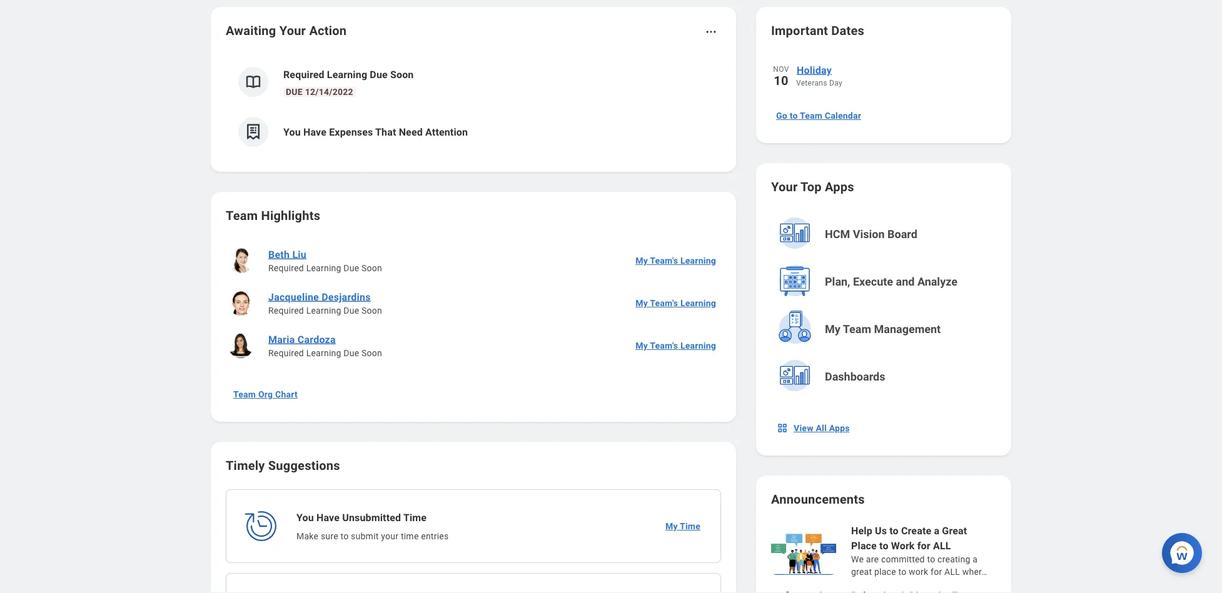 Task type: vqa. For each thing, say whether or not it's contained in the screenshot.
rightmost 22 BUTTON
no



Task type: locate. For each thing, give the bounding box(es) containing it.
need
[[399, 126, 423, 138]]

due up you have expenses that need attention
[[370, 69, 388, 80]]

maria cardoza button
[[263, 332, 341, 347]]

to right "go"
[[790, 111, 798, 121]]

due up desjardins
[[344, 263, 359, 273]]

holiday
[[797, 64, 832, 76]]

1 vertical spatial a
[[973, 555, 978, 565]]

management
[[874, 323, 941, 336]]

required inside jacqueline desjardins required learning due soon
[[268, 306, 304, 316]]

soon inside jacqueline desjardins required learning due soon
[[362, 306, 382, 316]]

to right sure
[[341, 531, 349, 542]]

1 vertical spatial team's
[[650, 298, 678, 309]]

3 my team's learning from the top
[[636, 341, 716, 351]]

my team's learning for cardoza
[[636, 341, 716, 351]]

plan,
[[825, 276, 851, 289]]

soon inside beth liu required learning due soon
[[362, 263, 382, 273]]

due down desjardins
[[344, 306, 359, 316]]

due inside jacqueline desjardins required learning due soon
[[344, 306, 359, 316]]

beth
[[268, 249, 290, 261]]

my team's learning
[[636, 256, 716, 266], [636, 298, 716, 309], [636, 341, 716, 351]]

desjardins
[[322, 291, 371, 303]]

jacqueline desjardins button
[[263, 290, 376, 305]]

3 my team's learning button from the top
[[631, 333, 721, 358]]

have
[[303, 126, 327, 138], [317, 512, 340, 524]]

have up sure
[[317, 512, 340, 524]]

due down jacqueline desjardins required learning due soon
[[344, 348, 359, 358]]

important
[[771, 23, 828, 38]]

0 horizontal spatial time
[[403, 512, 427, 524]]

org
[[258, 390, 273, 400]]

to
[[790, 111, 798, 121], [890, 525, 899, 537], [341, 531, 349, 542], [880, 540, 889, 552], [927, 555, 936, 565], [899, 567, 907, 577]]

due inside maria cardoza required learning due soon
[[344, 348, 359, 358]]

2 team's from the top
[[650, 298, 678, 309]]

you up make
[[297, 512, 314, 524]]

due for liu
[[344, 263, 359, 273]]

team's for liu
[[650, 256, 678, 266]]

3 team's from the top
[[650, 341, 678, 351]]

awaiting your action list
[[226, 57, 721, 157]]

for right work
[[931, 567, 942, 577]]

wher
[[963, 567, 982, 577]]

0 vertical spatial my team's learning button
[[631, 248, 721, 273]]

2 vertical spatial my team's learning button
[[631, 333, 721, 358]]

help
[[851, 525, 873, 537]]

holiday veterans day
[[796, 64, 843, 88]]

time inside button
[[680, 522, 701, 532]]

holiday button
[[796, 62, 997, 78]]

0 vertical spatial a
[[934, 525, 940, 537]]

required inside beth liu required learning due soon
[[268, 263, 304, 273]]

my team management button
[[773, 307, 998, 352]]

1 vertical spatial apps
[[829, 423, 850, 434]]

learning inside beth liu required learning due soon
[[306, 263, 341, 273]]

all down the creating at the bottom right of the page
[[945, 567, 960, 577]]

nov
[[773, 65, 789, 74]]

1 vertical spatial my team's learning
[[636, 298, 716, 309]]

required down beth liu button
[[268, 263, 304, 273]]

my team's learning button
[[631, 248, 721, 273], [631, 291, 721, 316], [631, 333, 721, 358]]

required for maria
[[268, 348, 304, 358]]

team's for cardoza
[[650, 341, 678, 351]]

1 horizontal spatial for
[[931, 567, 942, 577]]

a
[[934, 525, 940, 537], [973, 555, 978, 565]]

help us to create a great place to work for all we are committed to creating a great place to work for all wher …
[[851, 525, 988, 577]]

dashboards button
[[773, 355, 998, 400]]

apps right all
[[829, 423, 850, 434]]

learning
[[327, 69, 367, 80], [681, 256, 716, 266], [306, 263, 341, 273], [681, 298, 716, 309], [306, 306, 341, 316], [681, 341, 716, 351], [306, 348, 341, 358]]

required inside required learning due soon due 12/14/2022
[[283, 69, 325, 80]]

unsubmitted
[[342, 512, 401, 524]]

day
[[830, 79, 843, 88]]

work
[[909, 567, 929, 577]]

0 vertical spatial my team's learning
[[636, 256, 716, 266]]

1 vertical spatial your
[[771, 180, 798, 194]]

you for you have expenses that need attention
[[283, 126, 301, 138]]

action
[[309, 23, 347, 38]]

and
[[896, 276, 915, 289]]

required down maria
[[268, 348, 304, 358]]

due left "12/14/2022"
[[286, 87, 303, 97]]

go to team calendar button
[[771, 103, 867, 128]]

you inside button
[[283, 126, 301, 138]]

1 vertical spatial you
[[297, 512, 314, 524]]

nbox image
[[776, 422, 789, 435]]

your top apps
[[771, 180, 854, 194]]

my
[[636, 256, 648, 266], [636, 298, 648, 309], [825, 323, 841, 336], [636, 341, 648, 351], [666, 522, 678, 532]]

0 vertical spatial you
[[283, 126, 301, 138]]

0 vertical spatial apps
[[825, 180, 854, 194]]

nov 10
[[773, 65, 789, 88]]

you right dashboard expenses image
[[283, 126, 301, 138]]

are
[[866, 555, 879, 565]]

12/14/2022
[[305, 87, 353, 97]]

beth liu button
[[263, 247, 312, 262]]

1 team's from the top
[[650, 256, 678, 266]]

team inside button
[[843, 323, 872, 336]]

required down jacqueline at the left of page
[[268, 306, 304, 316]]

apps for view all apps
[[829, 423, 850, 434]]

important dates
[[771, 23, 865, 38]]

my for jacqueline desjardins
[[636, 298, 648, 309]]

you
[[283, 126, 301, 138], [297, 512, 314, 524]]

required up "12/14/2022"
[[283, 69, 325, 80]]

apps right top
[[825, 180, 854, 194]]

apps
[[825, 180, 854, 194], [829, 423, 850, 434]]

team highlights
[[226, 208, 320, 223]]

have inside button
[[303, 126, 327, 138]]

2 my team's learning button from the top
[[631, 291, 721, 316]]

due for learning
[[286, 87, 303, 97]]

0 vertical spatial have
[[303, 126, 327, 138]]

cardoza
[[298, 334, 336, 346]]

submit
[[351, 531, 379, 542]]

to down committed
[[899, 567, 907, 577]]

1 vertical spatial for
[[931, 567, 942, 577]]

0 vertical spatial for
[[918, 540, 931, 552]]

great
[[942, 525, 967, 537]]

announcements
[[771, 492, 865, 507]]

team up dashboards
[[843, 323, 872, 336]]

your
[[279, 23, 306, 38], [771, 180, 798, 194]]

1 vertical spatial my team's learning button
[[631, 291, 721, 316]]

to down us
[[880, 540, 889, 552]]

0 horizontal spatial your
[[279, 23, 306, 38]]

team's
[[650, 256, 678, 266], [650, 298, 678, 309], [650, 341, 678, 351]]

1 horizontal spatial a
[[973, 555, 978, 565]]

my for maria cardoza
[[636, 341, 648, 351]]

team highlights list
[[226, 240, 721, 367]]

required inside maria cardoza required learning due soon
[[268, 348, 304, 358]]

timely
[[226, 459, 265, 473]]

soon inside maria cardoza required learning due soon
[[362, 348, 382, 358]]

chart
[[275, 390, 298, 400]]

0 vertical spatial all
[[933, 540, 951, 552]]

your left top
[[771, 180, 798, 194]]

a up wher
[[973, 555, 978, 565]]

1 my team's learning button from the top
[[631, 248, 721, 273]]

your left the action
[[279, 23, 306, 38]]

1 my team's learning from the top
[[636, 256, 716, 266]]

2 my team's learning from the top
[[636, 298, 716, 309]]

have left the expenses
[[303, 126, 327, 138]]

beth liu required learning due soon
[[268, 249, 382, 273]]

all
[[816, 423, 827, 434]]

my team management
[[825, 323, 941, 336]]

due inside beth liu required learning due soon
[[344, 263, 359, 273]]

1 horizontal spatial time
[[680, 522, 701, 532]]

soon for desjardins
[[362, 306, 382, 316]]

apps inside button
[[829, 423, 850, 434]]

required learning due soon due 12/14/2022
[[283, 69, 414, 97]]

dashboard expenses image
[[244, 123, 263, 141]]

my time button
[[661, 514, 706, 539]]

all up the creating at the bottom right of the page
[[933, 540, 951, 552]]

work
[[891, 540, 915, 552]]

calendar
[[825, 111, 862, 121]]

team org chart
[[233, 390, 298, 400]]

maria cardoza required learning due soon
[[268, 334, 382, 358]]

we
[[851, 555, 864, 565]]

due
[[370, 69, 388, 80], [286, 87, 303, 97], [344, 263, 359, 273], [344, 306, 359, 316], [344, 348, 359, 358]]

due for cardoza
[[344, 348, 359, 358]]

2 vertical spatial my team's learning
[[636, 341, 716, 351]]

view
[[794, 423, 814, 434]]

1 vertical spatial have
[[317, 512, 340, 524]]

soon for cardoza
[[362, 348, 382, 358]]

for down 'create'
[[918, 540, 931, 552]]

for
[[918, 540, 931, 552], [931, 567, 942, 577]]

soon
[[390, 69, 414, 80], [362, 263, 382, 273], [362, 306, 382, 316], [362, 348, 382, 358]]

2 vertical spatial team's
[[650, 341, 678, 351]]

0 vertical spatial team's
[[650, 256, 678, 266]]

jacqueline desjardins required learning due soon
[[268, 291, 382, 316]]

a left great
[[934, 525, 940, 537]]

team left org
[[233, 390, 256, 400]]

due for desjardins
[[344, 306, 359, 316]]

view all apps button
[[771, 416, 858, 441]]



Task type: describe. For each thing, give the bounding box(es) containing it.
make sure to submit your time entries
[[297, 531, 449, 542]]

required for beth
[[268, 263, 304, 273]]

learning inside required learning due soon due 12/14/2022
[[327, 69, 367, 80]]

team right "go"
[[800, 111, 823, 121]]

1 horizontal spatial your
[[771, 180, 798, 194]]

dashboards
[[825, 371, 886, 384]]

0 horizontal spatial a
[[934, 525, 940, 537]]

timely suggestions
[[226, 459, 340, 473]]

that
[[375, 126, 396, 138]]

announcements element
[[771, 524, 997, 594]]

my team's learning button for desjardins
[[631, 291, 721, 316]]

have for expenses
[[303, 126, 327, 138]]

team org chart button
[[228, 382, 303, 407]]

great
[[851, 567, 872, 577]]

attention
[[425, 126, 468, 138]]

hcm vision board button
[[773, 212, 998, 257]]

you have expenses that need attention button
[[226, 107, 721, 157]]

required for jacqueline
[[268, 306, 304, 316]]

learning inside jacqueline desjardins required learning due soon
[[306, 306, 341, 316]]

awaiting your action
[[226, 23, 347, 38]]

hcm vision board
[[825, 228, 918, 241]]

soon for liu
[[362, 263, 382, 273]]

you have unsubmitted time
[[297, 512, 427, 524]]

liu
[[292, 249, 307, 261]]

team's for desjardins
[[650, 298, 678, 309]]

to right us
[[890, 525, 899, 537]]

board
[[888, 228, 918, 241]]

create
[[901, 525, 932, 537]]

committed
[[881, 555, 925, 565]]

my inside button
[[825, 323, 841, 336]]

my for beth liu
[[636, 256, 648, 266]]

0 horizontal spatial for
[[918, 540, 931, 552]]

view all apps
[[794, 423, 850, 434]]

soon inside required learning due soon due 12/14/2022
[[390, 69, 414, 80]]

expenses
[[329, 126, 373, 138]]

make
[[297, 531, 319, 542]]

us
[[875, 525, 887, 537]]

team left highlights
[[226, 208, 258, 223]]

highlights
[[261, 208, 320, 223]]

10
[[774, 73, 789, 88]]

time
[[401, 531, 419, 542]]

veterans
[[796, 79, 828, 88]]

sure
[[321, 531, 338, 542]]

have for unsubmitted
[[317, 512, 340, 524]]

hcm
[[825, 228, 850, 241]]

my team's learning for desjardins
[[636, 298, 716, 309]]

go to team calendar
[[776, 111, 862, 121]]

my time
[[666, 522, 701, 532]]

book open image
[[244, 73, 263, 91]]

analyze
[[918, 276, 958, 289]]

my team's learning for liu
[[636, 256, 716, 266]]

entries
[[421, 531, 449, 542]]

to up work
[[927, 555, 936, 565]]

go
[[776, 111, 788, 121]]

you have expenses that need attention
[[283, 126, 468, 138]]

maria
[[268, 334, 295, 346]]

execute
[[853, 276, 893, 289]]

place
[[875, 567, 896, 577]]

1 vertical spatial all
[[945, 567, 960, 577]]

related actions image
[[705, 26, 718, 38]]

my team's learning button for cardoza
[[631, 333, 721, 358]]

vision
[[853, 228, 885, 241]]

top
[[801, 180, 822, 194]]

apps for your top apps
[[825, 180, 854, 194]]

0 vertical spatial your
[[279, 23, 306, 38]]

plan, execute and analyze button
[[773, 260, 998, 305]]

…
[[982, 567, 988, 577]]

suggestions
[[268, 459, 340, 473]]

my team's learning button for liu
[[631, 248, 721, 273]]

dates
[[832, 23, 865, 38]]

learning inside maria cardoza required learning due soon
[[306, 348, 341, 358]]

creating
[[938, 555, 971, 565]]

to inside button
[[790, 111, 798, 121]]

you for you have unsubmitted time
[[297, 512, 314, 524]]

awaiting
[[226, 23, 276, 38]]

jacqueline
[[268, 291, 319, 303]]

your
[[381, 531, 399, 542]]

plan, execute and analyze
[[825, 276, 958, 289]]

place
[[851, 540, 877, 552]]



